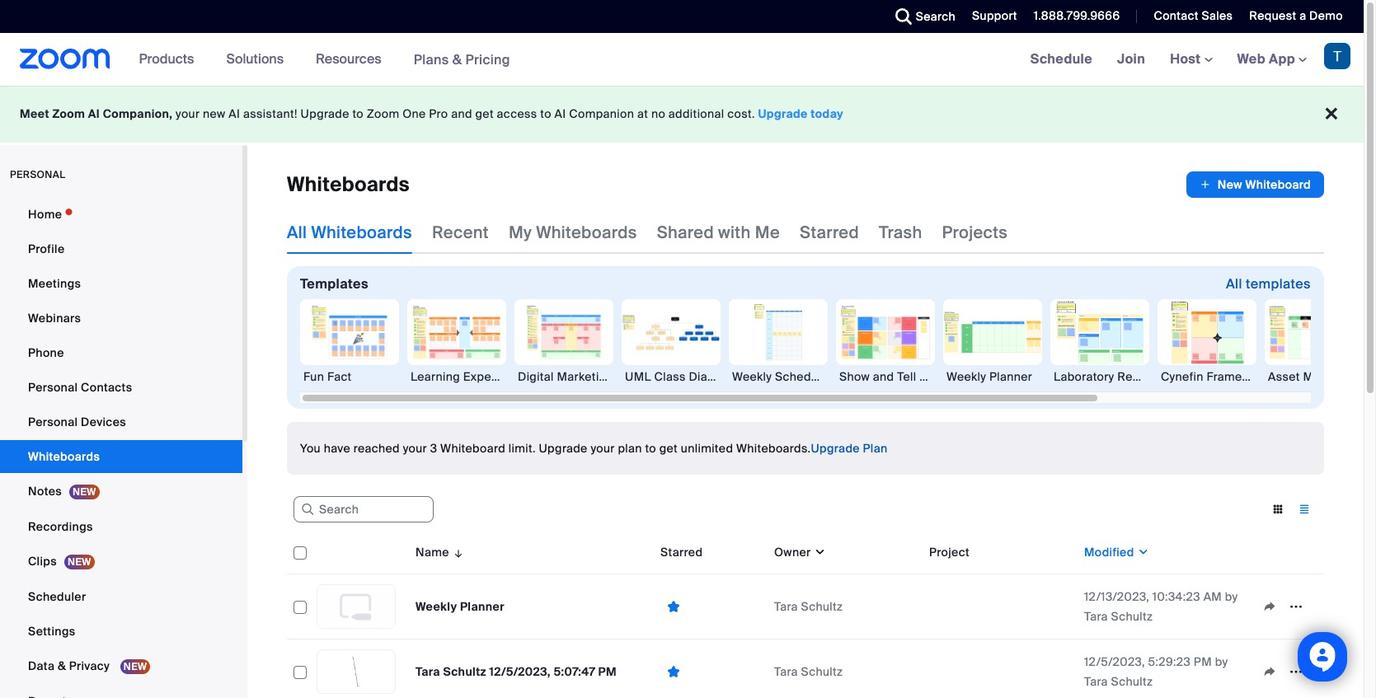 Task type: locate. For each thing, give the bounding box(es) containing it.
0 horizontal spatial zoom
[[52, 106, 85, 121]]

1 vertical spatial schedule
[[775, 369, 828, 384]]

0 vertical spatial starred
[[800, 222, 859, 243]]

me
[[755, 222, 780, 243]]

plans & pricing
[[414, 51, 510, 68]]

demo
[[1310, 8, 1343, 23]]

0 horizontal spatial your
[[176, 106, 200, 121]]

1 horizontal spatial ai
[[229, 106, 240, 121]]

0 horizontal spatial all
[[287, 222, 307, 243]]

asset management
[[1268, 369, 1376, 384]]

1 horizontal spatial &
[[452, 51, 462, 68]]

12/5/2023, left 5:29:23
[[1084, 655, 1145, 670]]

12/13/2023, 10:34:23 am by tara schultz
[[1084, 590, 1238, 624]]

your
[[176, 106, 200, 121], [403, 441, 427, 456], [591, 441, 615, 456]]

0 horizontal spatial a
[[946, 369, 952, 384]]

get left access
[[475, 106, 494, 121]]

data & privacy
[[28, 659, 113, 674]]

with inside tabs of all whiteboard page 'tab list'
[[718, 222, 751, 243]]

a left 'demo'
[[1300, 8, 1306, 23]]

by right am
[[1225, 590, 1238, 604]]

product information navigation
[[127, 33, 523, 87]]

0 vertical spatial planner
[[989, 369, 1033, 384]]

ai right the new
[[229, 106, 240, 121]]

0 vertical spatial get
[[475, 106, 494, 121]]

data
[[28, 659, 55, 674]]

get
[[475, 106, 494, 121], [659, 441, 678, 456]]

a
[[1300, 8, 1306, 23], [946, 369, 952, 384]]

0 horizontal spatial planner
[[460, 599, 505, 614]]

1 horizontal spatial 12/5/2023,
[[1084, 655, 1145, 670]]

1 horizontal spatial schedule
[[1030, 50, 1093, 68]]

all for all templates
[[1226, 275, 1243, 293]]

planner down arrow down icon
[[460, 599, 505, 614]]

1 horizontal spatial weekly planner
[[947, 369, 1033, 384]]

banner
[[0, 33, 1364, 87]]

weekly schedule element
[[729, 369, 828, 385]]

am
[[1204, 590, 1222, 604]]

whiteboards down personal devices
[[28, 449, 100, 464]]

plans & pricing link
[[414, 51, 510, 68], [414, 51, 510, 68]]

1 vertical spatial all
[[1226, 275, 1243, 293]]

1.888.799.9666 button up schedule link
[[1034, 8, 1120, 23]]

2 personal from the top
[[28, 415, 78, 430]]

1 vertical spatial weekly planner
[[416, 599, 505, 614]]

1 horizontal spatial starred
[[800, 222, 859, 243]]

schedule left show
[[775, 369, 828, 384]]

0 vertical spatial personal
[[28, 380, 78, 395]]

assistant!
[[243, 106, 298, 121]]

ai left companion
[[555, 106, 566, 121]]

arrow down image
[[449, 543, 464, 562]]

2 horizontal spatial weekly
[[947, 369, 986, 384]]

1 vertical spatial planner
[[460, 599, 505, 614]]

your left plan
[[591, 441, 615, 456]]

whiteboard right new
[[1246, 177, 1311, 192]]

personal for personal devices
[[28, 415, 78, 430]]

support
[[972, 8, 1017, 23]]

2 cell from the top
[[923, 640, 1078, 698]]

share image
[[1257, 665, 1283, 679]]

webinars
[[28, 311, 81, 326]]

to
[[352, 106, 364, 121], [540, 106, 552, 121], [645, 441, 656, 456]]

2 canvas from the left
[[616, 369, 658, 384]]

a left twist on the right of the page
[[946, 369, 952, 384]]

laboratory report element
[[1051, 369, 1156, 385]]

tara inside 12/13/2023, 10:34:23 am by tara schultz
[[1084, 609, 1108, 624]]

get left unlimited
[[659, 441, 678, 456]]

starred up click to unstar the whiteboard weekly planner icon
[[660, 545, 703, 560]]

upgrade
[[301, 106, 349, 121], [758, 106, 808, 121], [539, 441, 588, 456], [811, 441, 860, 456]]

search
[[916, 9, 956, 24]]

1 cell from the top
[[923, 575, 1078, 640]]

laboratory
[[1054, 369, 1114, 384]]

& right data
[[58, 659, 66, 674]]

meet zoom ai companion, footer
[[0, 86, 1364, 143]]

request a demo
[[1250, 8, 1343, 23]]

search button
[[883, 0, 960, 33]]

canvas inside 'element'
[[616, 369, 658, 384]]

planner
[[989, 369, 1033, 384], [460, 599, 505, 614]]

2 zoom from the left
[[367, 106, 399, 121]]

starred down whiteboards application
[[800, 222, 859, 243]]

1 horizontal spatial and
[[873, 369, 894, 384]]

planner inside button
[[989, 369, 1033, 384]]

1 horizontal spatial get
[[659, 441, 678, 456]]

contact sales link
[[1142, 0, 1237, 33], [1154, 8, 1233, 23]]

0 horizontal spatial weekly
[[416, 599, 457, 614]]

0 vertical spatial tara schultz
[[774, 599, 843, 614]]

canvas inside 'button'
[[530, 369, 571, 384]]

personal down phone on the left
[[28, 380, 78, 395]]

weekly for weekly planner element
[[947, 369, 986, 384]]

1 canvas from the left
[[530, 369, 571, 384]]

1 personal from the top
[[28, 380, 78, 395]]

schedule down 1.888.799.9666
[[1030, 50, 1093, 68]]

1 horizontal spatial with
[[920, 369, 943, 384]]

click to unstar the whiteboard weekly planner image
[[660, 599, 687, 615]]

0 horizontal spatial schedule
[[775, 369, 828, 384]]

1 tara schultz from the top
[[774, 599, 843, 614]]

1 horizontal spatial weekly
[[732, 369, 772, 384]]

personal menu menu
[[0, 198, 242, 698]]

get inside meet zoom ai companion, footer
[[475, 106, 494, 121]]

personal contacts link
[[0, 371, 242, 404]]

1 horizontal spatial whiteboard
[[1246, 177, 1311, 192]]

zoom
[[52, 106, 85, 121], [367, 106, 399, 121]]

click to unstar the whiteboard tara schultz 12/5/2023, 5:07:47 pm image
[[660, 664, 687, 680]]

by inside 12/13/2023, 10:34:23 am by tara schultz
[[1225, 590, 1238, 604]]

0 vertical spatial all
[[287, 222, 307, 243]]

your left the new
[[176, 106, 200, 121]]

0 horizontal spatial &
[[58, 659, 66, 674]]

templates
[[1246, 275, 1311, 293]]

settings link
[[0, 615, 242, 648]]

share image
[[1257, 599, 1283, 614]]

whiteboards inside the whiteboards link
[[28, 449, 100, 464]]

all inside 'tab list'
[[287, 222, 307, 243]]

cell
[[923, 575, 1078, 640], [923, 640, 1078, 698]]

upgrade right cost.
[[758, 106, 808, 121]]

down image
[[811, 544, 826, 561]]

0 horizontal spatial to
[[352, 106, 364, 121]]

meetings navigation
[[1018, 33, 1364, 87]]

request a demo link
[[1237, 0, 1364, 33], [1250, 8, 1343, 23]]

1 vertical spatial get
[[659, 441, 678, 456]]

1 vertical spatial tara schultz
[[774, 665, 843, 679]]

pm inside 12/5/2023, 5:29:23 pm by tara schultz
[[1194, 655, 1212, 670]]

application for 12/5/2023, 5:29:23 pm by tara schultz
[[1257, 660, 1318, 684]]

starred inside tabs of all whiteboard page 'tab list'
[[800, 222, 859, 243]]

planner right twist on the right of the page
[[989, 369, 1033, 384]]

by
[[1225, 590, 1238, 604], [1215, 655, 1228, 670]]

1 horizontal spatial canvas
[[616, 369, 658, 384]]

and right pro
[[451, 106, 472, 121]]

privacy
[[69, 659, 110, 674]]

0 horizontal spatial get
[[475, 106, 494, 121]]

trash
[[879, 222, 922, 243]]

grid mode, not selected image
[[1265, 502, 1291, 517]]

templates
[[300, 275, 368, 293]]

more options for tara schultz 12/5/2023, 5:07:47 pm image
[[1283, 665, 1309, 679]]

show
[[839, 369, 870, 384]]

whiteboards
[[287, 172, 410, 197], [311, 222, 412, 243], [536, 222, 637, 243], [28, 449, 100, 464]]

application
[[287, 531, 1337, 698], [1257, 595, 1318, 619], [1257, 660, 1318, 684]]

1 horizontal spatial pm
[[1194, 655, 1212, 670]]

home
[[28, 207, 62, 222]]

schultz inside 12/13/2023, 10:34:23 am by tara schultz
[[1111, 609, 1153, 624]]

12/5/2023, inside 12/5/2023, 5:29:23 pm by tara schultz
[[1084, 655, 1145, 670]]

schedule
[[1030, 50, 1093, 68], [775, 369, 828, 384]]

personal
[[28, 380, 78, 395], [28, 415, 78, 430]]

1 horizontal spatial all
[[1226, 275, 1243, 293]]

1 horizontal spatial zoom
[[367, 106, 399, 121]]

host button
[[1170, 50, 1213, 68]]

0 vertical spatial whiteboard
[[1246, 177, 1311, 192]]

all up 'templates'
[[287, 222, 307, 243]]

0 vertical spatial and
[[451, 106, 472, 121]]

1 vertical spatial with
[[920, 369, 943, 384]]

cynefin framework element
[[1158, 369, 1269, 385]]

12/5/2023, left 5:07:47 at bottom
[[489, 665, 551, 679]]

notes
[[28, 484, 62, 499]]

& for pricing
[[452, 51, 462, 68]]

a inside button
[[946, 369, 952, 384]]

you
[[300, 441, 321, 456]]

0 horizontal spatial whiteboard
[[440, 441, 506, 456]]

5:07:47
[[554, 665, 595, 679]]

1 horizontal spatial planner
[[989, 369, 1033, 384]]

0 horizontal spatial and
[[451, 106, 472, 121]]

by left share image
[[1215, 655, 1228, 670]]

personal devices link
[[0, 406, 242, 439]]

zoom right meet
[[52, 106, 85, 121]]

application for 12/13/2023, 10:34:23 am by tara schultz
[[1257, 595, 1318, 619]]

show and tell with a twist
[[839, 369, 984, 384]]

0 horizontal spatial with
[[718, 222, 751, 243]]

zoom left one
[[367, 106, 399, 121]]

& right plans
[[452, 51, 462, 68]]

2 horizontal spatial ai
[[555, 106, 566, 121]]

& inside product information navigation
[[452, 51, 462, 68]]

your left 3
[[403, 441, 427, 456]]

0 horizontal spatial ai
[[88, 106, 100, 121]]

3 ai from the left
[[555, 106, 566, 121]]

you have reached your 3 whiteboard limit. upgrade your plan to get unlimited whiteboards. upgrade plan
[[300, 441, 888, 456]]

and
[[451, 106, 472, 121], [873, 369, 894, 384]]

2 ai from the left
[[229, 106, 240, 121]]

1.888.799.9666
[[1034, 8, 1120, 23]]

to down resources dropdown button
[[352, 106, 364, 121]]

to right plan
[[645, 441, 656, 456]]

whiteboards up all whiteboards
[[287, 172, 410, 197]]

web
[[1237, 50, 1266, 68]]

report
[[1118, 369, 1156, 384]]

1 ai from the left
[[88, 106, 100, 121]]

with right tell
[[920, 369, 943, 384]]

framework
[[1207, 369, 1269, 384]]

asset management button
[[1265, 299, 1376, 385]]

1 vertical spatial and
[[873, 369, 894, 384]]

data & privacy link
[[0, 650, 242, 684]]

weekly schedule
[[732, 369, 828, 384]]

2 horizontal spatial your
[[591, 441, 615, 456]]

0 vertical spatial schedule
[[1030, 50, 1093, 68]]

& inside the personal menu menu
[[58, 659, 66, 674]]

resources
[[316, 50, 381, 68]]

1 vertical spatial a
[[946, 369, 952, 384]]

with left me
[[718, 222, 751, 243]]

meetings link
[[0, 267, 242, 300]]

unlimited
[[681, 441, 733, 456]]

all for all whiteboards
[[287, 222, 307, 243]]

zoom logo image
[[20, 49, 110, 69]]

Search text field
[[294, 497, 434, 523]]

whiteboard right 3
[[440, 441, 506, 456]]

pm right 5:29:23
[[1194, 655, 1212, 670]]

tell
[[897, 369, 916, 384]]

pro
[[429, 106, 448, 121]]

schultz inside 12/5/2023, 5:29:23 pm by tara schultz
[[1111, 675, 1153, 689]]

0 horizontal spatial starred
[[660, 545, 703, 560]]

shared
[[657, 222, 714, 243]]

to right access
[[540, 106, 552, 121]]

0 vertical spatial &
[[452, 51, 462, 68]]

2 tara schultz from the top
[[774, 665, 843, 679]]

digital marketing canvas button
[[515, 299, 658, 385]]

1 vertical spatial starred
[[660, 545, 703, 560]]

ai left companion,
[[88, 106, 100, 121]]

my whiteboards
[[509, 222, 637, 243]]

1 vertical spatial personal
[[28, 415, 78, 430]]

fun fact element
[[300, 369, 399, 385]]

1 vertical spatial by
[[1215, 655, 1228, 670]]

learning
[[411, 369, 460, 384]]

personal down the personal contacts
[[28, 415, 78, 430]]

pm right 5:07:47 at bottom
[[598, 665, 617, 679]]

and left tell
[[873, 369, 894, 384]]

devices
[[81, 415, 126, 430]]

0 horizontal spatial weekly planner
[[416, 599, 505, 614]]

have
[[324, 441, 350, 456]]

by inside 12/5/2023, 5:29:23 pm by tara schultz
[[1215, 655, 1228, 670]]

experience
[[463, 369, 527, 384]]

by for 12/5/2023, 5:29:23 pm by tara schultz
[[1215, 655, 1228, 670]]

1 vertical spatial &
[[58, 659, 66, 674]]

upgrade plan button
[[811, 435, 888, 462]]

digital
[[518, 369, 554, 384]]

12/5/2023,
[[1084, 655, 1145, 670], [489, 665, 551, 679]]

learning experience canvas
[[411, 369, 571, 384]]

0 vertical spatial by
[[1225, 590, 1238, 604]]

1 horizontal spatial a
[[1300, 8, 1306, 23]]

products button
[[139, 33, 202, 86]]

whiteboards link
[[0, 440, 242, 473]]

down image
[[1134, 544, 1150, 561]]

0 horizontal spatial canvas
[[530, 369, 571, 384]]

all left templates
[[1226, 275, 1243, 293]]

0 vertical spatial with
[[718, 222, 751, 243]]

all inside 'button'
[[1226, 275, 1243, 293]]

meet
[[20, 106, 49, 121]]

0 vertical spatial weekly planner
[[947, 369, 1033, 384]]

solutions button
[[226, 33, 291, 86]]

& for privacy
[[58, 659, 66, 674]]



Task type: describe. For each thing, give the bounding box(es) containing it.
whiteboards application
[[287, 172, 1324, 198]]

by for 12/13/2023, 10:34:23 am by tara schultz
[[1225, 590, 1238, 604]]

thumbnail of weekly planner image
[[317, 585, 395, 628]]

plans
[[414, 51, 449, 68]]

laboratory report
[[1054, 369, 1156, 384]]

join
[[1117, 50, 1145, 68]]

companion,
[[103, 106, 173, 121]]

list mode, selected image
[[1291, 502, 1318, 517]]

recordings link
[[0, 510, 242, 543]]

all whiteboards
[[287, 222, 412, 243]]

recordings
[[28, 519, 93, 534]]

cost.
[[727, 106, 755, 121]]

cell for 12/13/2023,
[[923, 575, 1078, 640]]

asset management element
[[1265, 369, 1376, 385]]

thumbnail of tara schultz 12/5/2023, 5:07:47 pm image
[[317, 651, 395, 693]]

management
[[1303, 369, 1376, 384]]

0 horizontal spatial pm
[[598, 665, 617, 679]]

new whiteboard
[[1218, 177, 1311, 192]]

1 horizontal spatial to
[[540, 106, 552, 121]]

weekly for weekly schedule element
[[732, 369, 772, 384]]

weekly planner button
[[943, 299, 1042, 385]]

owner button
[[774, 544, 826, 561]]

upgrade right limit. on the left of the page
[[539, 441, 588, 456]]

application containing name
[[287, 531, 1337, 698]]

digital marketing canvas
[[518, 369, 658, 384]]

personal contacts
[[28, 380, 132, 395]]

and inside meet zoom ai companion, footer
[[451, 106, 472, 121]]

0 vertical spatial a
[[1300, 8, 1306, 23]]

upgrade down product information navigation
[[301, 106, 349, 121]]

web app button
[[1237, 50, 1307, 68]]

all templates button
[[1226, 271, 1311, 298]]

tara schultz 12/5/2023, 5:07:47 pm
[[416, 665, 617, 679]]

cynefin
[[1161, 369, 1204, 384]]

all templates
[[1226, 275, 1311, 293]]

fun
[[303, 369, 324, 384]]

show and tell with a twist button
[[836, 299, 984, 385]]

weekly planner inside button
[[947, 369, 1033, 384]]

recent
[[432, 222, 489, 243]]

0 horizontal spatial 12/5/2023,
[[489, 665, 551, 679]]

weekly planner element
[[943, 369, 1042, 385]]

whiteboards right my
[[536, 222, 637, 243]]

1 vertical spatial whiteboard
[[440, 441, 506, 456]]

12/5/2023, 5:29:23 pm by tara schultz
[[1084, 655, 1228, 689]]

notes link
[[0, 475, 242, 509]]

resources button
[[316, 33, 389, 86]]

fact
[[327, 369, 352, 384]]

learning experience canvas element
[[407, 369, 571, 385]]

at
[[637, 106, 648, 121]]

uml class diagram button
[[622, 299, 736, 385]]

weekly planner inside application
[[416, 599, 505, 614]]

learning experience canvas button
[[407, 299, 571, 385]]

10:34:23
[[1153, 590, 1201, 604]]

12/13/2023,
[[1084, 590, 1150, 604]]

meetings
[[28, 276, 81, 291]]

host
[[1170, 50, 1204, 68]]

profile link
[[0, 233, 242, 266]]

new whiteboard button
[[1186, 172, 1324, 198]]

2 horizontal spatial to
[[645, 441, 656, 456]]

webinars link
[[0, 302, 242, 335]]

and inside button
[[873, 369, 894, 384]]

clips link
[[0, 545, 242, 579]]

personal devices
[[28, 415, 126, 430]]

canvas for learning experience canvas
[[530, 369, 571, 384]]

today
[[811, 106, 844, 121]]

no
[[651, 106, 666, 121]]

whiteboards.
[[736, 441, 811, 456]]

your inside meet zoom ai companion, footer
[[176, 106, 200, 121]]

whiteboards up 'templates'
[[311, 222, 412, 243]]

profile
[[28, 242, 65, 256]]

owner
[[774, 545, 811, 560]]

home link
[[0, 198, 242, 231]]

project
[[929, 545, 970, 560]]

with inside button
[[920, 369, 943, 384]]

laboratory report button
[[1051, 299, 1156, 385]]

whiteboards inside whiteboards application
[[287, 172, 410, 197]]

banner containing products
[[0, 33, 1364, 87]]

my
[[509, 222, 532, 243]]

tabs of all whiteboard page tab list
[[287, 211, 1008, 254]]

whiteboard inside button
[[1246, 177, 1311, 192]]

scheduler link
[[0, 581, 242, 613]]

schedule inside meetings "navigation"
[[1030, 50, 1093, 68]]

diagram
[[689, 369, 736, 384]]

personal
[[10, 168, 66, 181]]

tara inside 12/5/2023, 5:29:23 pm by tara schultz
[[1084, 675, 1108, 689]]

uml class diagram
[[625, 369, 736, 384]]

profile picture image
[[1324, 43, 1351, 69]]

scheduler
[[28, 590, 86, 604]]

pricing
[[465, 51, 510, 68]]

web app
[[1237, 50, 1295, 68]]

products
[[139, 50, 194, 68]]

plan
[[618, 441, 642, 456]]

tara schultz for weekly planner
[[774, 599, 843, 614]]

new
[[203, 106, 226, 121]]

1.888.799.9666 button up join
[[1021, 0, 1124, 33]]

more options for weekly planner image
[[1283, 599, 1309, 614]]

new
[[1218, 177, 1243, 192]]

class
[[654, 369, 686, 384]]

1 horizontal spatial your
[[403, 441, 427, 456]]

settings
[[28, 624, 75, 639]]

one
[[403, 106, 426, 121]]

show and tell with a twist element
[[836, 369, 984, 385]]

digital marketing canvas element
[[515, 369, 658, 385]]

fun fact
[[303, 369, 352, 384]]

phone link
[[0, 336, 242, 369]]

tara schultz for tara schultz 12/5/2023, 5:07:47 pm
[[774, 665, 843, 679]]

cynefin framework button
[[1158, 299, 1269, 385]]

personal for personal contacts
[[28, 380, 78, 395]]

request
[[1250, 8, 1297, 23]]

twist
[[955, 369, 984, 384]]

planner inside application
[[460, 599, 505, 614]]

schedule inside button
[[775, 369, 828, 384]]

canvas for digital marketing canvas
[[616, 369, 658, 384]]

uml class diagram element
[[622, 369, 736, 385]]

fun fact button
[[300, 299, 399, 385]]

upgrade left plan
[[811, 441, 860, 456]]

clips
[[28, 554, 57, 569]]

cell for 12/5/2023,
[[923, 640, 1078, 698]]

1 zoom from the left
[[52, 106, 85, 121]]

solutions
[[226, 50, 284, 68]]

app
[[1269, 50, 1295, 68]]

reached
[[354, 441, 400, 456]]

starred inside application
[[660, 545, 703, 560]]

projects
[[942, 222, 1008, 243]]

add image
[[1200, 176, 1211, 193]]



Task type: vqa. For each thing, say whether or not it's contained in the screenshot.
SEARCH button
yes



